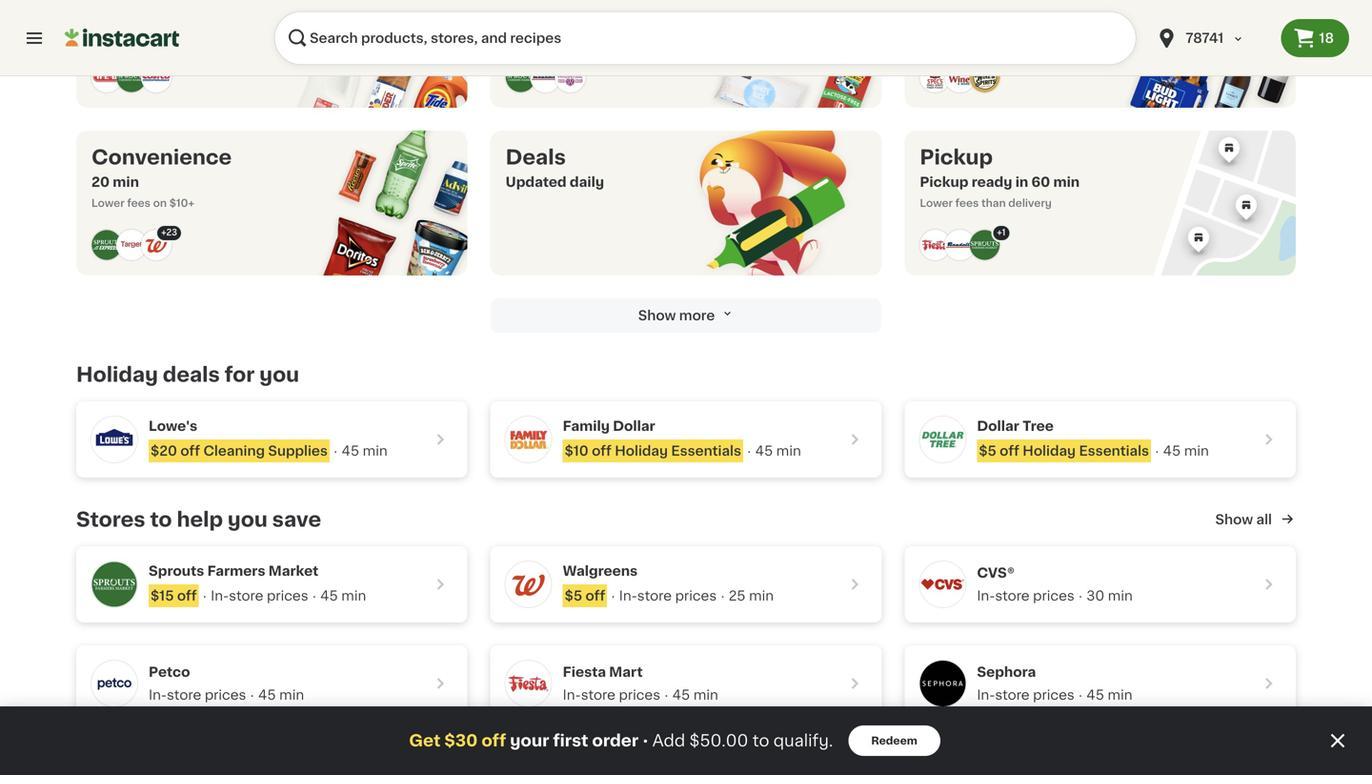 Task type: vqa. For each thing, say whether or not it's contained in the screenshot.
"$5" for $5 off
yes



Task type: locate. For each thing, give the bounding box(es) containing it.
fees up target: fast delivery logo
[[127, 198, 151, 208]]

1 vertical spatial to
[[753, 733, 770, 749]]

lowe's
[[149, 419, 198, 433]]

+ down than
[[997, 228, 1002, 237]]

1 horizontal spatial randalls logo image
[[945, 230, 976, 260]]

show all
[[1216, 513, 1273, 526]]

store
[[229, 589, 264, 603], [638, 589, 672, 603], [996, 589, 1030, 603], [167, 688, 201, 702], [581, 688, 616, 702], [996, 688, 1030, 702]]

off right $20
[[181, 444, 200, 458]]

mart
[[609, 665, 643, 679]]

fees
[[127, 198, 151, 208], [956, 198, 979, 208]]

free up h-e-b logo
[[92, 30, 116, 41]]

all
[[1257, 513, 1273, 526]]

deals updated daily
[[506, 147, 605, 189]]

you right the help
[[228, 510, 268, 530]]

0 horizontal spatial free
[[92, 30, 116, 41]]

None search field
[[275, 11, 1137, 65]]

fees left than
[[956, 198, 979, 208]]

+ 29
[[990, 61, 1006, 69]]

h-e-b logo image
[[92, 62, 122, 92]]

lower inside pickup pickup ready in 60 min lower fees than delivery
[[920, 198, 953, 208]]

$5
[[979, 444, 997, 458], [565, 589, 583, 603]]

1 horizontal spatial + 1
[[997, 228, 1006, 237]]

1 vertical spatial 25
[[729, 589, 746, 603]]

sprouts farmers market
[[149, 564, 319, 578]]

1 vertical spatial $5
[[565, 589, 583, 603]]

in-store prices down petco
[[149, 688, 246, 702]]

1 vertical spatial on
[[153, 198, 167, 208]]

1 horizontal spatial delivery
[[532, 30, 576, 41]]

sprouts express logo image
[[92, 230, 122, 260]]

in- for sephora
[[978, 688, 996, 702]]

45 for sephora
[[1087, 688, 1105, 702]]

show more button
[[491, 298, 882, 333]]

dollar
[[613, 419, 656, 433], [978, 419, 1020, 433]]

holiday
[[76, 365, 158, 385], [615, 444, 668, 458], [1023, 444, 1076, 458]]

in- down fiesta
[[563, 688, 581, 702]]

0 horizontal spatial $5
[[565, 589, 583, 603]]

1 horizontal spatial lower
[[920, 198, 953, 208]]

convenience
[[92, 147, 232, 167]]

45 min for family dollar
[[756, 444, 802, 458]]

2 fees from the left
[[956, 198, 979, 208]]

off right $30
[[482, 733, 506, 749]]

off right $15
[[177, 589, 197, 603]]

+ 1 down than
[[997, 228, 1006, 237]]

dollar tree
[[978, 419, 1054, 433]]

prices for cvs®
[[1034, 589, 1075, 603]]

2 horizontal spatial delivery
[[1009, 198, 1052, 208]]

0 vertical spatial show
[[638, 309, 676, 322]]

tree
[[1023, 419, 1054, 433]]

updated
[[506, 175, 567, 189]]

2 essentials from the left
[[1080, 444, 1150, 458]]

to
[[150, 510, 172, 530], [753, 733, 770, 749]]

0 horizontal spatial on
[[153, 198, 167, 208]]

store down the fiesta mart
[[581, 688, 616, 702]]

$5 off
[[565, 589, 606, 603]]

in-store prices for sephora
[[978, 688, 1075, 702]]

78741 button
[[1144, 11, 1282, 65]]

+ for wheatsville co-op logo
[[583, 61, 588, 69]]

+ 1
[[583, 61, 592, 69], [997, 228, 1006, 237]]

45 for dollar tree
[[1164, 444, 1181, 458]]

0 horizontal spatial delivery
[[118, 30, 162, 41]]

in- for fiesta mart
[[563, 688, 581, 702]]

0 horizontal spatial dollar
[[613, 419, 656, 433]]

29
[[995, 61, 1006, 69]]

in-store prices down the fiesta mart
[[563, 688, 661, 702]]

in-store prices for fiesta mart
[[563, 688, 661, 702]]

cleaning
[[204, 444, 265, 458]]

in-
[[211, 589, 229, 603], [619, 589, 638, 603], [978, 589, 996, 603], [149, 688, 167, 702], [563, 688, 581, 702], [978, 688, 996, 702]]

off
[[181, 444, 200, 458], [592, 444, 612, 458], [1000, 444, 1020, 458], [177, 589, 197, 603], [586, 589, 606, 603], [482, 733, 506, 749]]

0 horizontal spatial 25 min
[[729, 589, 774, 603]]

randalls logo image down '45 min free delivery on $35+ (first 3 orders)'
[[531, 62, 561, 92]]

23
[[166, 228, 177, 237]]

stores to help you save
[[76, 510, 321, 530]]

show left all
[[1216, 513, 1254, 526]]

0 horizontal spatial 1
[[588, 61, 592, 69]]

lower down 20
[[92, 198, 125, 208]]

+ down '45 min free delivery on $35+ (first 3 orders)'
[[583, 61, 588, 69]]

1 horizontal spatial to
[[753, 733, 770, 749]]

$30
[[445, 733, 478, 749]]

market
[[269, 564, 319, 578]]

you
[[260, 365, 300, 385], [228, 510, 268, 530]]

1 horizontal spatial on
[[578, 30, 592, 41]]

0 horizontal spatial holiday
[[76, 365, 158, 385]]

in-store prices
[[211, 589, 308, 603], [619, 589, 717, 603], [978, 589, 1075, 603], [149, 688, 246, 702], [563, 688, 661, 702], [978, 688, 1075, 702]]

$10+
[[169, 198, 195, 208]]

fiesta
[[563, 665, 606, 679]]

0 vertical spatial you
[[260, 365, 300, 385]]

1 horizontal spatial free
[[506, 30, 530, 41]]

1 horizontal spatial essentials
[[1080, 444, 1150, 458]]

holiday up lowe's image
[[76, 365, 158, 385]]

orders)
[[663, 30, 702, 41]]

lower
[[92, 198, 125, 208], [920, 198, 953, 208]]

lower up fiesta mart logo at the top right
[[920, 198, 953, 208]]

dollar up $10 off holiday essentials
[[613, 419, 656, 433]]

1 essentials from the left
[[672, 444, 742, 458]]

pickup up ready
[[920, 147, 993, 167]]

free left $35+
[[506, 30, 530, 41]]

off for $5 off holiday essentials
[[1000, 444, 1020, 458]]

to left the help
[[150, 510, 172, 530]]

essentials
[[672, 444, 742, 458], [1080, 444, 1150, 458]]

delivery
[[118, 30, 162, 41], [532, 30, 576, 41], [1009, 198, 1052, 208]]

holiday down family dollar
[[615, 444, 668, 458]]

0 horizontal spatial fees
[[127, 198, 151, 208]]

show
[[638, 309, 676, 322], [1216, 513, 1254, 526]]

$5 down dollar tree
[[979, 444, 997, 458]]

show inside show all popup button
[[1216, 513, 1254, 526]]

show for show more
[[638, 309, 676, 322]]

to right $50.00
[[753, 733, 770, 749]]

walgreens logo image
[[141, 230, 172, 260]]

+ 1 down '45 min free delivery on $35+ (first 3 orders)'
[[583, 61, 592, 69]]

prices
[[267, 589, 308, 603], [676, 589, 717, 603], [1034, 589, 1075, 603], [205, 688, 246, 702], [619, 688, 661, 702], [1034, 688, 1075, 702]]

0 horizontal spatial sprouts farmers market logo image
[[116, 62, 147, 92]]

sprouts farmers market logo image down instacart image
[[116, 62, 147, 92]]

2 free from the left
[[506, 30, 530, 41]]

45 for fiesta mart
[[673, 688, 690, 702]]

0 vertical spatial 25
[[920, 8, 938, 21]]

0 vertical spatial $5
[[979, 444, 997, 458]]

min inside convenience 20 min lower fees on $10+
[[113, 175, 139, 189]]

2 horizontal spatial holiday
[[1023, 444, 1076, 458]]

0 horizontal spatial + 1
[[583, 61, 592, 69]]

off for $20 off cleaning supplies
[[181, 444, 200, 458]]

0 horizontal spatial randalls logo image
[[531, 62, 561, 92]]

than
[[982, 198, 1006, 208]]

fees inside convenience 20 min lower fees on $10+
[[127, 198, 151, 208]]

0 vertical spatial 25 min
[[920, 8, 967, 21]]

delivery up wheatsville co-op logo
[[532, 30, 576, 41]]

pickup left ready
[[920, 175, 969, 189]]

25
[[920, 8, 938, 21], [729, 589, 746, 603]]

store down petco
[[167, 688, 201, 702]]

in- down 'sephora'
[[978, 688, 996, 702]]

sprouts farmers market logo image left wheatsville co-op logo
[[506, 62, 536, 92]]

1
[[588, 61, 592, 69], [1002, 228, 1006, 237]]

+ 23
[[161, 228, 177, 237]]

ready
[[972, 175, 1013, 189]]

0 vertical spatial on
[[578, 30, 592, 41]]

pickup
[[920, 147, 993, 167], [920, 175, 969, 189]]

off down dollar tree
[[1000, 444, 1020, 458]]

sephora
[[978, 665, 1037, 679]]

+ right target: fast delivery logo
[[161, 228, 166, 237]]

randalls logo image
[[531, 62, 561, 92], [945, 230, 976, 260]]

help
[[177, 510, 223, 530]]

sprouts farmers market logo image
[[116, 62, 147, 92], [506, 62, 536, 92], [970, 230, 1000, 260]]

1 horizontal spatial 25
[[920, 8, 938, 21]]

min
[[528, 8, 554, 21], [941, 8, 967, 21], [113, 175, 139, 189], [1054, 175, 1080, 189], [363, 444, 388, 458], [777, 444, 802, 458], [1185, 444, 1210, 458], [342, 589, 366, 603], [749, 589, 774, 603], [1109, 589, 1133, 603], [279, 688, 304, 702], [694, 688, 719, 702], [1108, 688, 1133, 702]]

1 horizontal spatial dollar
[[978, 419, 1020, 433]]

sprouts farmers market logo image inside free delivery with instacart+ link
[[116, 62, 147, 92]]

0 horizontal spatial essentials
[[672, 444, 742, 458]]

treatment tracker modal dialog
[[0, 706, 1373, 775]]

1 vertical spatial 1
[[1002, 228, 1006, 237]]

0 horizontal spatial 25
[[729, 589, 746, 603]]

store for petco
[[167, 688, 201, 702]]

$10 off holiday essentials
[[565, 444, 742, 458]]

in- down cvs®
[[978, 589, 996, 603]]

store down cvs®
[[996, 589, 1030, 603]]

dollar left tree
[[978, 419, 1020, 433]]

1 free from the left
[[92, 30, 116, 41]]

1 vertical spatial you
[[228, 510, 268, 530]]

78741
[[1186, 31, 1224, 45]]

0 vertical spatial + 1
[[583, 61, 592, 69]]

25 min
[[920, 8, 967, 21], [729, 589, 774, 603]]

holiday down tree
[[1023, 444, 1076, 458]]

1 right wheatsville co-op logo
[[588, 61, 592, 69]]

18
[[1320, 31, 1335, 45]]

convenience heading
[[92, 146, 232, 169]]

30
[[1087, 589, 1105, 603]]

walgreens image
[[506, 562, 552, 607]]

in-store prices down 'sephora'
[[978, 688, 1075, 702]]

dollar tree image
[[920, 417, 966, 462]]

free
[[92, 30, 116, 41], [506, 30, 530, 41]]

to inside treatment tracker modal dialog
[[753, 733, 770, 749]]

min inside pickup pickup ready in 60 min lower fees than delivery
[[1054, 175, 1080, 189]]

min inside '45 min free delivery on $35+ (first 3 orders)'
[[528, 8, 554, 21]]

store for cvs®
[[996, 589, 1030, 603]]

fees inside pickup pickup ready in 60 min lower fees than delivery
[[956, 198, 979, 208]]

stores
[[76, 510, 145, 530]]

45 min
[[342, 444, 388, 458], [756, 444, 802, 458], [1164, 444, 1210, 458], [320, 589, 366, 603], [258, 688, 304, 702], [673, 688, 719, 702], [1087, 688, 1133, 702]]

on left $35+
[[578, 30, 592, 41]]

0 vertical spatial pickup
[[920, 147, 993, 167]]

in-store prices down cvs®
[[978, 589, 1075, 603]]

1 horizontal spatial holiday
[[615, 444, 668, 458]]

sprouts farmers market logo image down than
[[970, 230, 1000, 260]]

2 lower from the left
[[920, 198, 953, 208]]

delivery down in
[[1009, 198, 1052, 208]]

Search field
[[275, 11, 1137, 65]]

0 horizontal spatial to
[[150, 510, 172, 530]]

1 pickup from the top
[[920, 147, 993, 167]]

on left $10+
[[153, 198, 167, 208]]

$5 for $5 off holiday essentials
[[979, 444, 997, 458]]

in- down petco
[[149, 688, 167, 702]]

travis heights wine & spirits logo image
[[970, 62, 1000, 92]]

total wine & more logo image
[[945, 62, 976, 92]]

3
[[654, 30, 660, 41]]

0 vertical spatial to
[[150, 510, 172, 530]]

redeem button
[[849, 726, 941, 756]]

1 vertical spatial show
[[1216, 513, 1254, 526]]

order
[[592, 733, 639, 749]]

0 horizontal spatial show
[[638, 309, 676, 322]]

1 fees from the left
[[127, 198, 151, 208]]

1 horizontal spatial fees
[[956, 198, 979, 208]]

45 min for fiesta mart
[[673, 688, 719, 702]]

+ right "total wine & more logo"
[[990, 61, 995, 69]]

show inside show more 'dropdown button'
[[638, 309, 676, 322]]

45 for petco
[[258, 688, 276, 702]]

0 vertical spatial 1
[[588, 61, 592, 69]]

family dollar
[[563, 419, 656, 433]]

$5 down walgreens
[[565, 589, 583, 603]]

off down walgreens
[[586, 589, 606, 603]]

store down 'sephora'
[[996, 688, 1030, 702]]

delivery left with at the left of the page
[[118, 30, 162, 41]]

0 horizontal spatial lower
[[92, 198, 125, 208]]

pickup heading
[[920, 146, 1080, 169]]

on
[[578, 30, 592, 41], [153, 198, 167, 208]]

1 horizontal spatial $5
[[979, 444, 997, 458]]

show left more at the top of the page
[[638, 309, 676, 322]]

store for sephora
[[996, 688, 1030, 702]]

in
[[1016, 175, 1029, 189]]

off right $10
[[592, 444, 612, 458]]

1 lower from the left
[[92, 198, 125, 208]]

1 horizontal spatial show
[[1216, 513, 1254, 526]]

1 down than
[[1002, 228, 1006, 237]]

1 vertical spatial pickup
[[920, 175, 969, 189]]

you right for
[[260, 365, 300, 385]]

randalls logo image down ready
[[945, 230, 976, 260]]



Task type: describe. For each thing, give the bounding box(es) containing it.
78741 button
[[1156, 11, 1270, 65]]

daily
[[570, 175, 605, 189]]

1 vertical spatial + 1
[[997, 228, 1006, 237]]

60
[[1032, 175, 1051, 189]]

store for fiesta mart
[[581, 688, 616, 702]]

family
[[563, 419, 610, 433]]

in- for cvs®
[[978, 589, 996, 603]]

with
[[164, 30, 187, 41]]

fiesta mart
[[563, 665, 643, 679]]

in- for petco
[[149, 688, 167, 702]]

45 min for petco
[[258, 688, 304, 702]]

show all button
[[1216, 510, 1297, 529]]

free inside '45 min free delivery on $35+ (first 3 orders)'
[[506, 30, 530, 41]]

2 pickup from the top
[[920, 175, 969, 189]]

spec's logo image
[[920, 62, 951, 92]]

off inside treatment tracker modal dialog
[[482, 733, 506, 749]]

supplies
[[268, 444, 328, 458]]

off for $5 off
[[586, 589, 606, 603]]

1 horizontal spatial 1
[[1002, 228, 1006, 237]]

1 vertical spatial 25 min
[[729, 589, 774, 603]]

pickup pickup ready in 60 min lower fees than delivery
[[920, 147, 1080, 208]]

+ for travis heights wine & spirits logo
[[990, 61, 995, 69]]

fiesta mart image
[[506, 661, 552, 706]]

target: fast delivery logo image
[[116, 230, 147, 260]]

more
[[680, 309, 715, 322]]

0 vertical spatial randalls logo image
[[531, 62, 561, 92]]

45 for family dollar
[[756, 444, 773, 458]]

45 min free delivery on $35+ (first 3 orders)
[[506, 8, 702, 41]]

1 dollar from the left
[[613, 419, 656, 433]]

•
[[643, 733, 649, 748]]

off for $10 off holiday essentials
[[592, 444, 612, 458]]

(first
[[625, 30, 651, 41]]

$20 off cleaning supplies
[[151, 444, 328, 458]]

farmers
[[207, 564, 266, 578]]

deals heading
[[506, 146, 605, 169]]

in-store prices down walgreens
[[619, 589, 717, 603]]

$5 off holiday essentials
[[979, 444, 1150, 458]]

in- down the sprouts farmers market
[[211, 589, 229, 603]]

in-store prices down farmers
[[211, 589, 308, 603]]

1 vertical spatial randalls logo image
[[945, 230, 976, 260]]

lower inside convenience 20 min lower fees on $10+
[[92, 198, 125, 208]]

in- down walgreens
[[619, 589, 638, 603]]

1 horizontal spatial sprouts farmers market logo image
[[506, 62, 536, 92]]

20
[[92, 175, 110, 189]]

free delivery with instacart+
[[92, 30, 245, 41]]

instacart+
[[190, 30, 245, 41]]

sephora image
[[920, 661, 966, 706]]

free delivery with instacart+ link
[[76, 0, 468, 108]]

cvs® image
[[920, 562, 966, 607]]

sprouts farmers market image
[[92, 562, 137, 607]]

prices for fiesta mart
[[619, 688, 661, 702]]

$20
[[151, 444, 177, 458]]

fiesta mart logo image
[[920, 230, 951, 260]]

show more
[[638, 309, 715, 322]]

wheatsville co-op logo image
[[555, 62, 586, 92]]

1 horizontal spatial 25 min
[[920, 8, 967, 21]]

petco
[[149, 665, 190, 679]]

holiday for family dollar
[[615, 444, 668, 458]]

cvs®
[[978, 566, 1015, 580]]

prices for petco
[[205, 688, 246, 702]]

deals
[[506, 147, 566, 167]]

$5 for $5 off
[[565, 589, 583, 603]]

$15 off
[[151, 589, 197, 603]]

holiday for dollar tree
[[1023, 444, 1076, 458]]

$15
[[151, 589, 174, 603]]

qualify.
[[774, 733, 834, 749]]

you for help
[[228, 510, 268, 530]]

essentials for $5 off holiday essentials
[[1080, 444, 1150, 458]]

lowe's image
[[92, 417, 137, 462]]

+ for walgreens logo in the top left of the page
[[161, 228, 166, 237]]

convenience 20 min lower fees on $10+
[[92, 147, 232, 208]]

$50.00
[[690, 733, 749, 749]]

45 min for lowe's
[[342, 444, 388, 458]]

holiday deals for you
[[76, 365, 300, 385]]

delivery inside pickup pickup ready in 60 min lower fees than delivery
[[1009, 198, 1052, 208]]

30 min
[[1087, 589, 1133, 603]]

first
[[553, 733, 589, 749]]

2 horizontal spatial sprouts farmers market logo image
[[970, 230, 1000, 260]]

deals
[[163, 365, 220, 385]]

save
[[272, 510, 321, 530]]

store down farmers
[[229, 589, 264, 603]]

in-store prices for cvs®
[[978, 589, 1075, 603]]

petco image
[[92, 661, 137, 706]]

get $30 off your first order • add $50.00 to qualify.
[[409, 733, 834, 749]]

essentials for $10 off holiday essentials
[[672, 444, 742, 458]]

your
[[510, 733, 550, 749]]

redeem
[[872, 736, 918, 746]]

$35+
[[595, 30, 622, 41]]

instacart image
[[65, 27, 179, 50]]

on inside convenience 20 min lower fees on $10+
[[153, 198, 167, 208]]

on inside '45 min free delivery on $35+ (first 3 orders)'
[[578, 30, 592, 41]]

delivery inside '45 min free delivery on $35+ (first 3 orders)'
[[532, 30, 576, 41]]

walgreens
[[563, 564, 638, 578]]

45 min for sephora
[[1087, 688, 1133, 702]]

show for show all
[[1216, 513, 1254, 526]]

45 min for dollar tree
[[1164, 444, 1210, 458]]

family dollar image
[[506, 417, 552, 462]]

for
[[225, 365, 255, 385]]

45 for lowe's
[[342, 444, 359, 458]]

store down walgreens
[[638, 589, 672, 603]]

sprouts
[[149, 564, 204, 578]]

off for $15 off
[[177, 589, 197, 603]]

you for for
[[260, 365, 300, 385]]

prices for sephora
[[1034, 688, 1075, 702]]

45 inside '45 min free delivery on $35+ (first 3 orders)'
[[506, 8, 524, 21]]

2 dollar from the left
[[978, 419, 1020, 433]]

18 button
[[1282, 19, 1350, 57]]

get
[[409, 733, 441, 749]]

in-store prices for petco
[[149, 688, 246, 702]]

$10
[[565, 444, 589, 458]]

costco logo image
[[141, 62, 172, 92]]

add
[[653, 733, 686, 749]]



